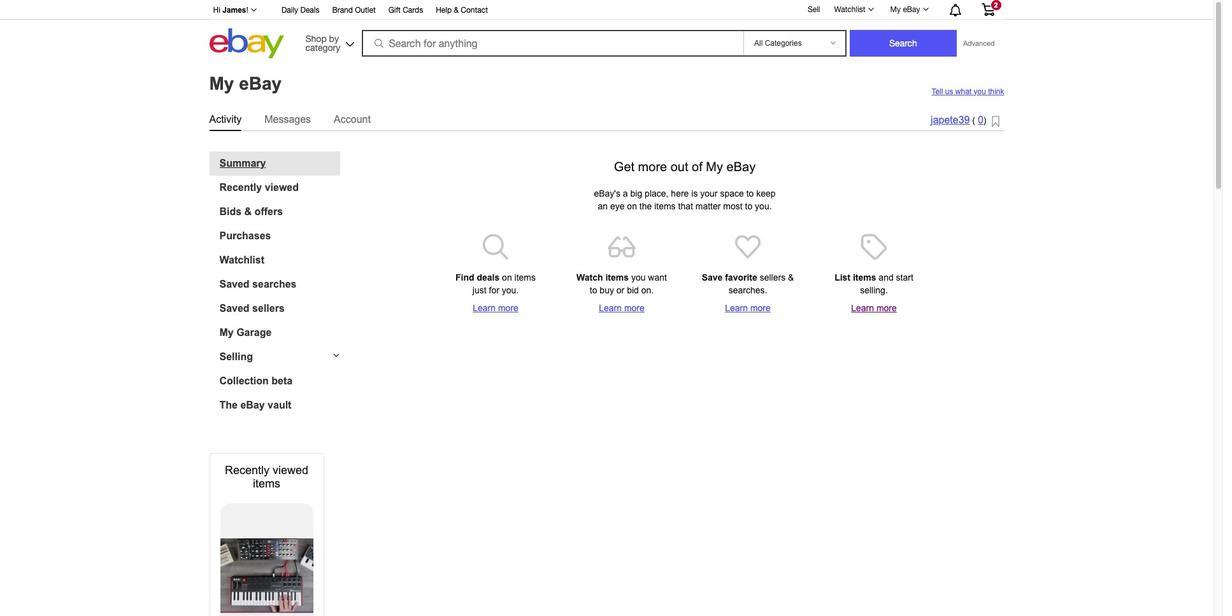 Task type: describe. For each thing, give the bounding box(es) containing it.
selling
[[220, 351, 253, 362]]

my ebay main content
[[5, 62, 1209, 617]]

recently for recently viewed
[[220, 182, 262, 193]]

place,
[[645, 188, 669, 198]]

more for you want to buy or bid on.
[[624, 303, 645, 313]]

and start selling.
[[860, 272, 914, 295]]

items for on items just for you.
[[515, 272, 536, 283]]

shop by category
[[306, 33, 340, 53]]

learn more for selling.
[[851, 303, 897, 313]]

us
[[945, 87, 954, 96]]

save
[[702, 272, 723, 283]]

most
[[723, 201, 743, 211]]

an
[[598, 201, 608, 211]]

collection
[[220, 376, 269, 386]]

category
[[306, 42, 340, 53]]

learn more link for selling.
[[826, 302, 922, 314]]

start
[[896, 272, 914, 283]]

learn more for just
[[473, 303, 519, 313]]

find
[[456, 272, 474, 283]]

brand
[[332, 6, 353, 15]]

you want to buy or bid on.
[[590, 272, 667, 295]]

watchlist for top watchlist link
[[834, 5, 866, 14]]

think
[[988, 87, 1005, 96]]

daily
[[282, 6, 298, 15]]

purchases
[[220, 230, 271, 241]]

buy
[[600, 285, 614, 295]]

collection beta link
[[220, 376, 340, 387]]

purchases link
[[220, 230, 340, 242]]

selling.
[[860, 285, 888, 295]]

1 horizontal spatial you
[[974, 87, 986, 96]]

advanced
[[963, 40, 995, 47]]

learn more link for to
[[574, 302, 670, 314]]

my garage link
[[220, 327, 340, 339]]

japete39 link
[[931, 115, 970, 126]]

of
[[692, 160, 703, 174]]

on inside the on items just for you.
[[502, 272, 512, 283]]

& for bids
[[244, 206, 252, 217]]

help & contact link
[[436, 4, 488, 18]]

shop by category button
[[300, 28, 357, 56]]

your
[[700, 188, 718, 198]]

cards
[[403, 6, 423, 15]]

the
[[220, 400, 238, 411]]

viewed for recently viewed
[[265, 182, 299, 193]]

big
[[631, 188, 642, 198]]

activity
[[209, 114, 242, 125]]

gift
[[388, 6, 401, 15]]

that
[[678, 201, 693, 211]]

help
[[436, 6, 452, 15]]

shop by category banner
[[206, 0, 1005, 62]]

searches
[[252, 279, 297, 290]]

hi james !
[[213, 6, 248, 15]]

on items just for you.
[[473, 272, 536, 295]]

saved for saved searches
[[220, 279, 250, 290]]

summary
[[220, 158, 266, 169]]

& for sellers
[[788, 272, 794, 283]]

my ebay inside 'link'
[[891, 5, 920, 14]]

tell us what you think link
[[932, 87, 1005, 96]]

sellers & searches.
[[729, 272, 794, 295]]

bid
[[627, 285, 639, 295]]

account navigation
[[206, 0, 1005, 20]]

vault
[[268, 400, 291, 411]]

just
[[473, 285, 487, 295]]

and
[[879, 272, 894, 283]]

0
[[978, 115, 984, 126]]

deals
[[300, 6, 320, 15]]

you. inside ebay's a big place, here is your space to keep an eye on the items that matter most to you.
[[755, 201, 772, 211]]

contact
[[461, 6, 488, 15]]

matter
[[696, 201, 721, 211]]

more for and start selling.
[[877, 303, 897, 313]]

ebay's
[[594, 188, 621, 198]]

1 vertical spatial to
[[745, 201, 753, 211]]

items for watch items
[[606, 272, 629, 283]]

activity link
[[209, 111, 242, 128]]

get more out of my ebay
[[614, 160, 756, 174]]

brand outlet link
[[332, 4, 376, 18]]

keep
[[756, 188, 776, 198]]

the
[[640, 201, 652, 211]]

gift cards link
[[388, 4, 423, 18]]

by
[[329, 33, 339, 44]]

eye
[[610, 201, 625, 211]]

bids & offers link
[[220, 206, 340, 218]]

garage
[[237, 327, 272, 338]]

account
[[334, 114, 371, 125]]

deals
[[477, 272, 500, 283]]

is
[[692, 188, 698, 198]]

or
[[617, 285, 625, 295]]

list
[[835, 272, 851, 283]]

japete39
[[931, 115, 970, 126]]

watch items
[[577, 272, 629, 283]]

beta
[[272, 376, 293, 386]]



Task type: vqa. For each thing, say whether or not it's contained in the screenshot.
Delivers
no



Task type: locate. For each thing, give the bounding box(es) containing it.
0 vertical spatial saved
[[220, 279, 250, 290]]

& right 'bids'
[[244, 206, 252, 217]]

2 horizontal spatial &
[[788, 272, 794, 283]]

learn more link down selling.
[[826, 302, 922, 314]]

1 horizontal spatial my ebay
[[891, 5, 920, 14]]

offers
[[255, 206, 283, 217]]

0 horizontal spatial watchlist
[[220, 255, 264, 265]]

0 horizontal spatial you.
[[502, 285, 519, 295]]

1 horizontal spatial watchlist
[[834, 5, 866, 14]]

recently inside recently viewed items
[[225, 464, 270, 477]]

0 vertical spatial watchlist link
[[827, 2, 880, 17]]

learn more down searches.
[[725, 303, 771, 313]]

0 vertical spatial sellers
[[760, 272, 786, 283]]

to left keep
[[747, 188, 754, 198]]

watchlist right sell link
[[834, 5, 866, 14]]

learn more link
[[448, 302, 544, 314], [574, 302, 670, 314], [700, 302, 796, 314], [826, 302, 922, 314]]

the ebay vault
[[220, 400, 291, 411]]

0 vertical spatial recently
[[220, 182, 262, 193]]

tell
[[932, 87, 943, 96]]

1 horizontal spatial watchlist link
[[827, 2, 880, 17]]

learn more down selling.
[[851, 303, 897, 313]]

learn for selling.
[[851, 303, 874, 313]]

learn more down or
[[599, 303, 645, 313]]

0 vertical spatial watchlist
[[834, 5, 866, 14]]

watchlist link right sell link
[[827, 2, 880, 17]]

learn down searches.
[[725, 303, 748, 313]]

2 learn more link from the left
[[574, 302, 670, 314]]

my ebay
[[891, 5, 920, 14], [209, 74, 282, 94]]

more for sellers & searches.
[[751, 303, 771, 313]]

0 horizontal spatial &
[[244, 206, 252, 217]]

recently viewed
[[220, 182, 299, 193]]

daily deals
[[282, 6, 320, 15]]

learn more link down searches.
[[700, 302, 796, 314]]

sellers up searches.
[[760, 272, 786, 283]]

tell us what you think
[[932, 87, 1005, 96]]

1 horizontal spatial &
[[454, 6, 459, 15]]

to down watch
[[590, 285, 597, 295]]

saved up my garage
[[220, 303, 250, 314]]

watchlist down purchases
[[220, 255, 264, 265]]

1 vertical spatial watchlist
[[220, 255, 264, 265]]

learn more link down for
[[448, 302, 544, 314]]

watchlist link up the saved searches link
[[220, 255, 340, 266]]

1 learn more link from the left
[[448, 302, 544, 314]]

you inside the 'you want to buy or bid on.'
[[631, 272, 646, 283]]

items inside recently viewed items
[[253, 478, 280, 490]]

for
[[489, 285, 499, 295]]

1 horizontal spatial you.
[[755, 201, 772, 211]]

recently viewed items
[[225, 464, 308, 490]]

make this page your my ebay homepage image
[[992, 116, 999, 128]]

my ebay link
[[884, 2, 934, 17]]

& for help
[[454, 6, 459, 15]]

sellers down searches at the left of the page
[[252, 303, 285, 314]]

3 learn more from the left
[[725, 303, 771, 313]]

on inside ebay's a big place, here is your space to keep an eye on the items that matter most to you.
[[627, 201, 637, 211]]

0 horizontal spatial on
[[502, 272, 512, 283]]

sell link
[[802, 5, 826, 14]]

you. right for
[[502, 285, 519, 295]]

collection beta
[[220, 376, 293, 386]]

0 horizontal spatial my ebay
[[209, 74, 282, 94]]

saved sellers
[[220, 303, 285, 314]]

viewed inside recently viewed items
[[273, 464, 308, 477]]

watchlist link
[[827, 2, 880, 17], [220, 255, 340, 266]]

saved for saved sellers
[[220, 303, 250, 314]]

ebay inside 'link'
[[903, 5, 920, 14]]

help & contact
[[436, 6, 488, 15]]

on.
[[641, 285, 654, 295]]

hi
[[213, 6, 220, 15]]

learn more down for
[[473, 303, 519, 313]]

watch
[[577, 272, 603, 283]]

1 horizontal spatial sellers
[[760, 272, 786, 283]]

favorite
[[725, 272, 757, 283]]

learn more link for just
[[448, 302, 544, 314]]

0 horizontal spatial you
[[631, 272, 646, 283]]

watchlist link inside "my ebay" main content
[[220, 255, 340, 266]]

2 vertical spatial to
[[590, 285, 597, 295]]

saved
[[220, 279, 250, 290], [220, 303, 250, 314]]

0 vertical spatial on
[[627, 201, 637, 211]]

learn more link down or
[[574, 302, 670, 314]]

2 link
[[974, 0, 1003, 18]]

advanced link
[[957, 31, 1001, 56]]

2 learn from the left
[[599, 303, 622, 313]]

watchlist for watchlist link in the "my ebay" main content
[[220, 255, 264, 265]]

find deals
[[456, 272, 500, 283]]

you. inside the on items just for you.
[[502, 285, 519, 295]]

1 vertical spatial recently
[[225, 464, 270, 477]]

None submit
[[850, 30, 957, 57]]

(
[[973, 116, 976, 126]]

1 vertical spatial sellers
[[252, 303, 285, 314]]

learn down buy
[[599, 303, 622, 313]]

1 vertical spatial &
[[244, 206, 252, 217]]

0 vertical spatial &
[[454, 6, 459, 15]]

more
[[638, 160, 667, 174], [498, 303, 519, 313], [624, 303, 645, 313], [751, 303, 771, 313], [877, 303, 897, 313]]

saved up saved sellers
[[220, 279, 250, 290]]

items inside the on items just for you.
[[515, 272, 536, 283]]

gift cards
[[388, 6, 423, 15]]

0 horizontal spatial watchlist link
[[220, 255, 340, 266]]

more down bid
[[624, 303, 645, 313]]

more down searches.
[[751, 303, 771, 313]]

outlet
[[355, 6, 376, 15]]

sellers inside sellers & searches.
[[760, 272, 786, 283]]

bids & offers
[[220, 206, 283, 217]]

my garage
[[220, 327, 272, 338]]

messages
[[265, 114, 311, 125]]

you right what
[[974, 87, 986, 96]]

to inside the 'you want to buy or bid on.'
[[590, 285, 597, 295]]

learn for just
[[473, 303, 496, 313]]

sell
[[808, 5, 820, 14]]

get
[[614, 160, 635, 174]]

0 vertical spatial viewed
[[265, 182, 299, 193]]

learn down the just on the top left
[[473, 303, 496, 313]]

none submit inside shop by category "banner"
[[850, 30, 957, 57]]

1 vertical spatial viewed
[[273, 464, 308, 477]]

you
[[974, 87, 986, 96], [631, 272, 646, 283]]

Search for anything text field
[[364, 31, 741, 55]]

a
[[623, 188, 628, 198]]

watchlist
[[834, 5, 866, 14], [220, 255, 264, 265]]

selling button
[[209, 351, 340, 363]]

viewed for recently viewed items
[[273, 464, 308, 477]]

brand outlet
[[332, 6, 376, 15]]

2
[[994, 1, 998, 9]]

my inside 'link'
[[891, 5, 901, 14]]

out
[[671, 160, 689, 174]]

!
[[246, 6, 248, 15]]

you.
[[755, 201, 772, 211], [502, 285, 519, 295]]

4 learn more link from the left
[[826, 302, 922, 314]]

shop
[[306, 33, 327, 44]]

& right 'favorite'
[[788, 272, 794, 283]]

1 learn more from the left
[[473, 303, 519, 313]]

4 learn from the left
[[851, 303, 874, 313]]

)
[[984, 116, 987, 126]]

more down selling.
[[877, 303, 897, 313]]

1 learn from the left
[[473, 303, 496, 313]]

learn more for to
[[599, 303, 645, 313]]

on right deals
[[502, 272, 512, 283]]

2 saved from the top
[[220, 303, 250, 314]]

1 vertical spatial my ebay
[[209, 74, 282, 94]]

items for list items
[[853, 272, 876, 283]]

2 vertical spatial &
[[788, 272, 794, 283]]

saved sellers link
[[220, 303, 340, 314]]

you. down keep
[[755, 201, 772, 211]]

want
[[648, 272, 667, 283]]

viewed
[[265, 182, 299, 193], [273, 464, 308, 477]]

1 vertical spatial you.
[[502, 285, 519, 295]]

to right most
[[745, 201, 753, 211]]

what
[[956, 87, 972, 96]]

0 vertical spatial my ebay
[[891, 5, 920, 14]]

recently for recently viewed items
[[225, 464, 270, 477]]

space
[[720, 188, 744, 198]]

0 vertical spatial to
[[747, 188, 754, 198]]

1 vertical spatial you
[[631, 272, 646, 283]]

saved searches link
[[220, 279, 340, 290]]

& right help
[[454, 6, 459, 15]]

watchlist inside "my ebay" main content
[[220, 255, 264, 265]]

3 learn more link from the left
[[700, 302, 796, 314]]

1 horizontal spatial on
[[627, 201, 637, 211]]

items inside ebay's a big place, here is your space to keep an eye on the items that matter most to you.
[[654, 201, 676, 211]]

on down big
[[627, 201, 637, 211]]

more left out
[[638, 160, 667, 174]]

more for on items just for you.
[[498, 303, 519, 313]]

0 horizontal spatial sellers
[[252, 303, 285, 314]]

daily deals link
[[282, 4, 320, 18]]

& inside account navigation
[[454, 6, 459, 15]]

ebay's a big place, here is your space to keep an eye on the items that matter most to you.
[[594, 188, 776, 211]]

bids
[[220, 206, 242, 217]]

3 learn from the left
[[725, 303, 748, 313]]

searches.
[[729, 285, 767, 295]]

messages link
[[265, 111, 311, 128]]

learn down selling.
[[851, 303, 874, 313]]

account link
[[334, 111, 371, 128]]

more down for
[[498, 303, 519, 313]]

2 learn more from the left
[[599, 303, 645, 313]]

learn more for searches.
[[725, 303, 771, 313]]

4 learn more from the left
[[851, 303, 897, 313]]

learn for to
[[599, 303, 622, 313]]

list items
[[835, 272, 876, 283]]

0 vertical spatial you
[[974, 87, 986, 96]]

0 vertical spatial you.
[[755, 201, 772, 211]]

summary link
[[220, 158, 340, 169]]

ebay
[[903, 5, 920, 14], [239, 74, 282, 94], [727, 160, 756, 174], [240, 400, 265, 411]]

you up bid
[[631, 272, 646, 283]]

learn for searches.
[[725, 303, 748, 313]]

1 vertical spatial saved
[[220, 303, 250, 314]]

& inside sellers & searches.
[[788, 272, 794, 283]]

my ebay inside main content
[[209, 74, 282, 94]]

1 saved from the top
[[220, 279, 250, 290]]

watchlist inside account navigation
[[834, 5, 866, 14]]

learn more link for searches.
[[700, 302, 796, 314]]

my
[[891, 5, 901, 14], [209, 74, 234, 94], [706, 160, 723, 174], [220, 327, 234, 338]]

1 vertical spatial on
[[502, 272, 512, 283]]

here
[[671, 188, 689, 198]]

1 vertical spatial watchlist link
[[220, 255, 340, 266]]



